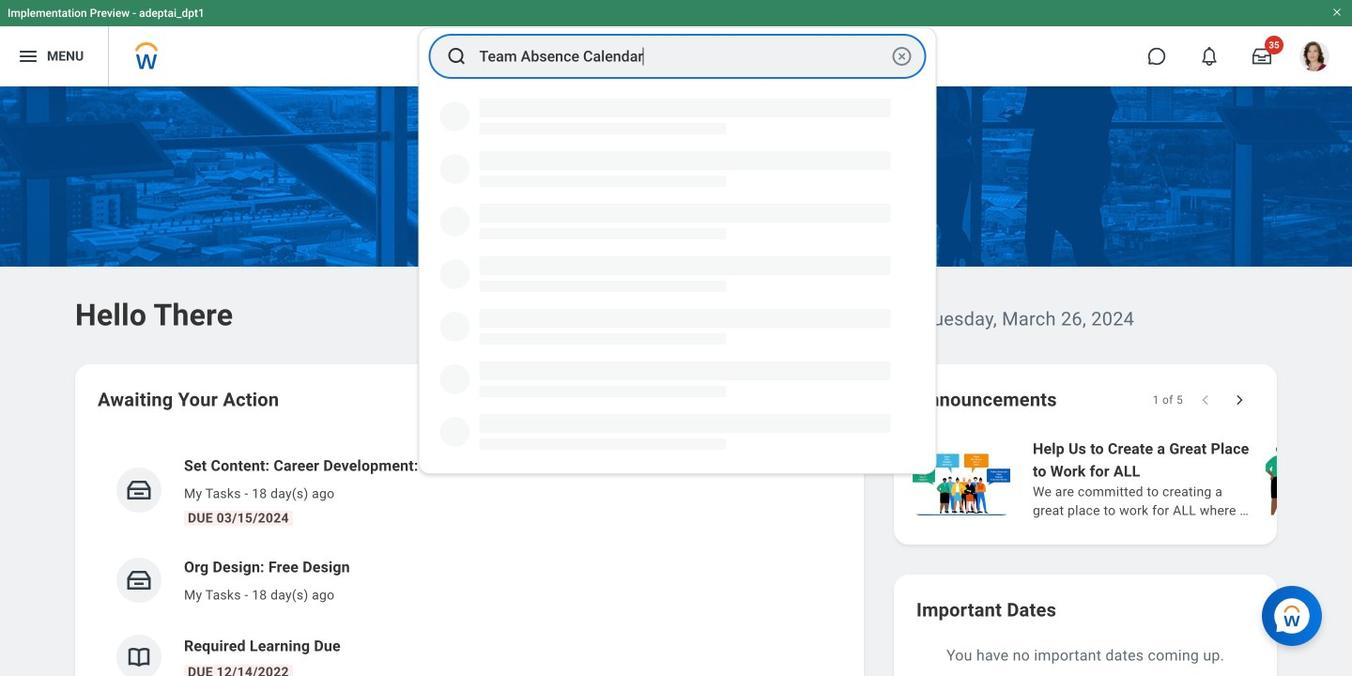Task type: vqa. For each thing, say whether or not it's contained in the screenshot.
Text Edit image
no



Task type: locate. For each thing, give the bounding box(es) containing it.
justify image
[[17, 45, 39, 68]]

None search field
[[418, 27, 937, 474]]

inbox large image
[[1253, 47, 1272, 66]]

1 horizontal spatial list
[[909, 436, 1353, 522]]

banner
[[0, 0, 1353, 86]]

notifications large image
[[1200, 47, 1219, 66]]

chevron right small image
[[1231, 391, 1249, 410]]

list
[[909, 436, 1353, 522], [98, 440, 842, 676]]

status
[[1153, 393, 1184, 408]]

0 horizontal spatial list
[[98, 440, 842, 676]]

book open image
[[125, 643, 153, 672]]

main content
[[0, 86, 1353, 676]]

x circle image
[[891, 45, 914, 68]]

inbox image
[[125, 476, 153, 504]]



Task type: describe. For each thing, give the bounding box(es) containing it.
close environment banner image
[[1332, 7, 1343, 18]]

inbox image
[[125, 566, 153, 595]]

Search Workday  search field
[[480, 36, 887, 77]]

chevron left small image
[[1197, 391, 1216, 410]]

search image
[[446, 45, 468, 68]]

profile logan mcneil image
[[1300, 41, 1330, 75]]



